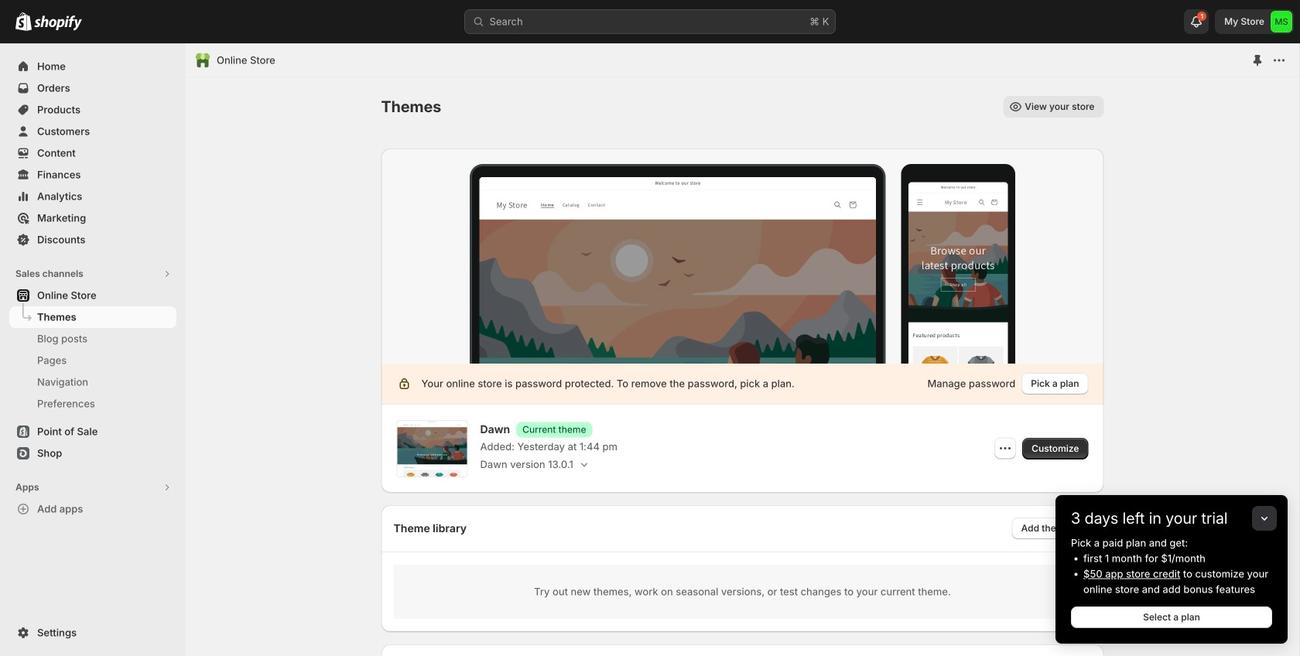 Task type: locate. For each thing, give the bounding box(es) containing it.
shopify image
[[15, 12, 32, 31], [34, 15, 82, 31]]

0 horizontal spatial shopify image
[[15, 12, 32, 31]]

online store image
[[195, 53, 211, 68]]

my store image
[[1271, 11, 1293, 33]]



Task type: vqa. For each thing, say whether or not it's contained in the screenshot.
Shopify image
yes



Task type: describe. For each thing, give the bounding box(es) containing it.
1 horizontal spatial shopify image
[[34, 15, 82, 31]]



